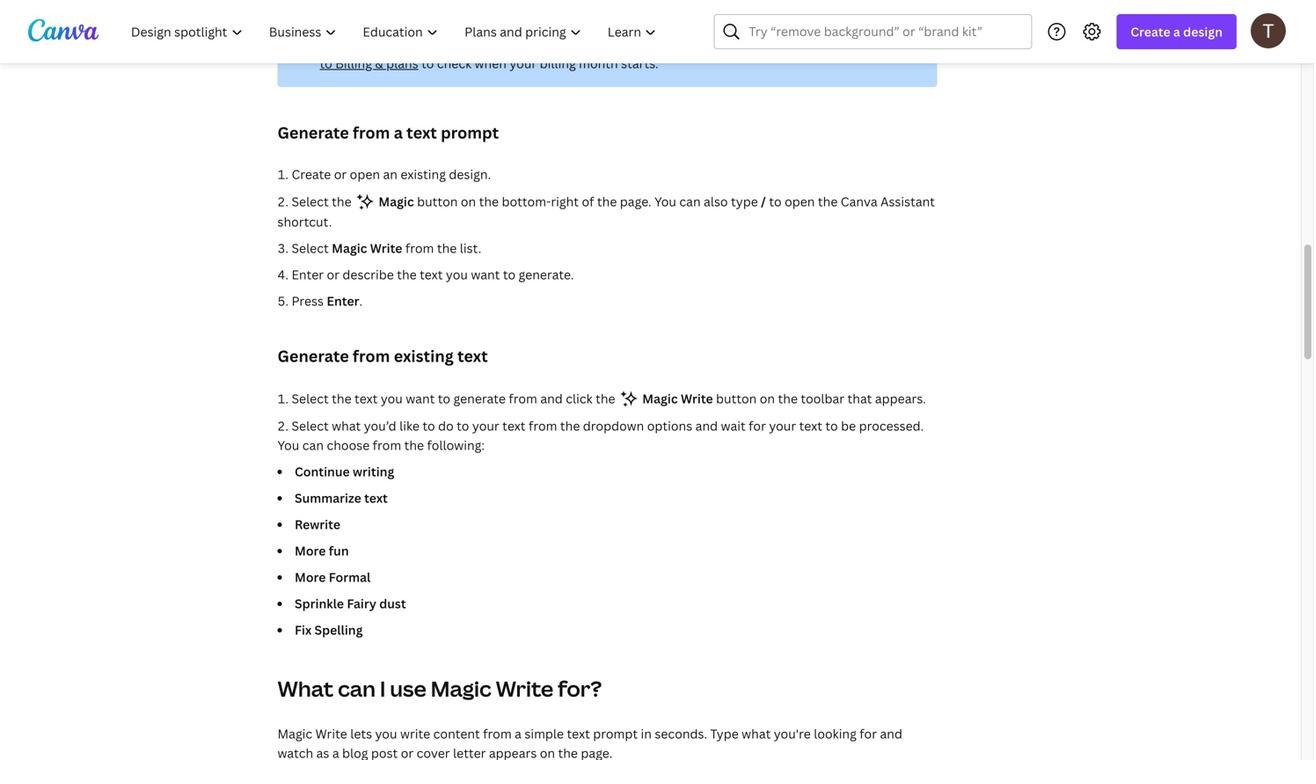 Task type: vqa. For each thing, say whether or not it's contained in the screenshot.
from in the Magic Write lets you write content from a simple text prompt in seconds. Type what you're looking for and watch as a blog post or cover letter appears on the page.
yes



Task type: locate. For each thing, give the bounding box(es) containing it.
10,
[[441, 36, 459, 52]]

to check when your billing month starts.
[[419, 55, 659, 72]]

to down starts
[[320, 55, 333, 72]]

magic up watch
[[278, 726, 313, 742]]

0 horizontal spatial of
[[582, 193, 595, 210]]

generate up select the
[[278, 122, 349, 143]]

write inside magic write lets you write content from a simple text prompt in seconds. type what you're looking for and watch as a blog post or cover letter appears on the page.
[[316, 726, 347, 742]]

sprinkle
[[295, 595, 344, 612]]

text inside magic write lets you write content from a simple text prompt in seconds. type what you're looking for and watch as a blog post or cover letter appears on the page.
[[567, 726, 590, 742]]

dropdown
[[583, 418, 645, 434]]

0 vertical spatial create
[[1131, 23, 1171, 40]]

you
[[852, 36, 874, 52], [655, 193, 677, 210], [278, 437, 300, 454]]

writing
[[353, 463, 395, 480]]

a up create or open an existing design.
[[394, 122, 403, 143]]

you're right if
[[367, 16, 404, 33]]

want
[[471, 266, 500, 283], [406, 390, 435, 407]]

sprinkle fairy dust
[[295, 595, 406, 612]]

magic up describe
[[332, 240, 367, 256]]

1 horizontal spatial enter
[[327, 293, 360, 309]]

2 vertical spatial or
[[401, 745, 414, 760]]

the up choose
[[332, 390, 352, 407]]

create left design
[[1131, 23, 1171, 40]]

design
[[1184, 23, 1223, 40]]

month
[[579, 55, 618, 72]]

write up to check when your billing month starts.
[[530, 36, 561, 52]]

1 horizontal spatial button
[[716, 390, 757, 407]]

2 vertical spatial and
[[881, 726, 903, 742]]

and left click
[[541, 390, 563, 407]]

can up continue
[[303, 437, 324, 454]]

0 vertical spatial more
[[295, 542, 326, 559]]

starts.
[[621, 55, 659, 72]]

generate.
[[519, 266, 574, 283]]

more down rewrite
[[295, 542, 326, 559]]

from up appears
[[483, 726, 512, 742]]

you're inside note: if you're on an annual plan, your billing is divided into months. for example, if your annual plan starts on november 10, your magic write limit resets every 10th of the upcoming months. you can
[[367, 16, 404, 33]]

or up "press enter ."
[[327, 266, 340, 283]]

press
[[292, 293, 324, 309]]

1 vertical spatial months.
[[801, 36, 849, 52]]

1 horizontal spatial annual
[[845, 16, 885, 33]]

/
[[761, 193, 767, 210]]

open inside to open the canva assistant shortcut.
[[785, 193, 815, 210]]

you're
[[367, 16, 404, 33], [774, 726, 811, 742]]

note: if you're on an annual plan, your billing is divided into months. for example, if your annual plan starts on november 10, your magic write limit resets every 10th of the upcoming months. you can
[[320, 16, 914, 52]]

design.
[[449, 166, 491, 183]]

1 vertical spatial an
[[383, 166, 398, 183]]

more up sprinkle
[[295, 569, 326, 586]]

more for more fun
[[295, 542, 326, 559]]

what right type
[[742, 726, 771, 742]]

1 vertical spatial what
[[742, 726, 771, 742]]

months. down if
[[801, 36, 849, 52]]

want down list.
[[471, 266, 500, 283]]

what
[[332, 418, 361, 434], [742, 726, 771, 742]]

0 vertical spatial you
[[446, 266, 468, 283]]

summarize text
[[295, 490, 388, 506]]

starts
[[320, 36, 354, 52]]

to up do
[[438, 390, 451, 407]]

1 vertical spatial enter
[[327, 293, 360, 309]]

for
[[749, 418, 767, 434], [860, 726, 878, 742]]

what inside magic write lets you write content from a simple text prompt in seconds. type what you're looking for and watch as a blog post or cover letter appears on the page.
[[742, 726, 771, 742]]

.
[[360, 293, 363, 309]]

existing left design.
[[401, 166, 446, 183]]

watch
[[278, 745, 314, 760]]

describe
[[343, 266, 394, 283]]

and right the "looking"
[[881, 726, 903, 742]]

you inside magic write lets you write content from a simple text prompt in seconds. type what you're looking for and watch as a blog post or cover letter appears on the page.
[[375, 726, 397, 742]]

0 horizontal spatial want
[[406, 390, 435, 407]]

the down simple
[[558, 745, 578, 760]]

2 more from the top
[[295, 569, 326, 586]]

you inside select what you'd like to do to your text from the dropdown options and wait for your text to be processed. you can choose from the following:
[[278, 437, 300, 454]]

0 vertical spatial prompt
[[441, 122, 499, 143]]

an
[[425, 16, 440, 33], [383, 166, 398, 183]]

0 horizontal spatial you
[[278, 437, 300, 454]]

0 vertical spatial billing
[[548, 16, 584, 33]]

1 vertical spatial for
[[860, 726, 878, 742]]

page. inside magic write lets you write content from a simple text prompt in seconds. type what you're looking for and watch as a blog post or cover letter appears on the page.
[[581, 745, 613, 760]]

0 vertical spatial what
[[332, 418, 361, 434]]

1 horizontal spatial you
[[655, 193, 677, 210]]

1 horizontal spatial an
[[425, 16, 440, 33]]

your right plan, at the top left of page
[[518, 16, 545, 33]]

the inside to open the canva assistant shortcut.
[[818, 193, 838, 210]]

the down select magic write from the list.
[[397, 266, 417, 283]]

magic down plan, at the top left of page
[[492, 36, 527, 52]]

enter right press
[[327, 293, 360, 309]]

1 vertical spatial or
[[327, 266, 340, 283]]

what up choose
[[332, 418, 361, 434]]

to inside to open the canva assistant shortcut.
[[770, 193, 782, 210]]

more for more formal
[[295, 569, 326, 586]]

to right /
[[770, 193, 782, 210]]

and left wait
[[696, 418, 718, 434]]

billing
[[336, 55, 372, 72]]

can left also
[[680, 193, 701, 210]]

page. right right
[[620, 193, 652, 210]]

0 vertical spatial open
[[350, 166, 380, 183]]

generate for generate from a text prompt
[[278, 122, 349, 143]]

3 select from the top
[[292, 390, 329, 407]]

billing up limit
[[548, 16, 584, 33]]

0 horizontal spatial enter
[[292, 266, 324, 283]]

open down generate from a text prompt
[[350, 166, 380, 183]]

2 horizontal spatial and
[[881, 726, 903, 742]]

spelling
[[315, 622, 363, 638]]

1 horizontal spatial prompt
[[593, 726, 638, 742]]

1 generate from the top
[[278, 122, 349, 143]]

for inside select what you'd like to do to your text from the dropdown options and wait for your text to be processed. you can choose from the following:
[[749, 418, 767, 434]]

1 vertical spatial prompt
[[593, 726, 638, 742]]

you left also
[[655, 193, 677, 210]]

1 more from the top
[[295, 542, 326, 559]]

or for enter
[[327, 266, 340, 283]]

annual up 10,
[[443, 16, 483, 33]]

your down generate
[[473, 418, 500, 434]]

limit
[[564, 36, 591, 52]]

select magic write from the list.
[[292, 240, 482, 256]]

0 horizontal spatial annual
[[443, 16, 483, 33]]

want up 'like'
[[406, 390, 435, 407]]

to open the canva assistant shortcut.
[[278, 193, 936, 230]]

1 vertical spatial page.
[[581, 745, 613, 760]]

2 annual from the left
[[845, 16, 885, 33]]

to right plans at the top of the page
[[422, 55, 434, 72]]

0 vertical spatial months.
[[674, 16, 722, 33]]

1 vertical spatial existing
[[394, 345, 454, 367]]

magic up options
[[640, 390, 678, 407]]

prompt
[[441, 122, 499, 143], [593, 726, 638, 742]]

you up post
[[375, 726, 397, 742]]

0 vertical spatial an
[[425, 16, 440, 33]]

2 generate from the top
[[278, 345, 349, 367]]

1 vertical spatial open
[[785, 193, 815, 210]]

write up "as"
[[316, 726, 347, 742]]

post
[[371, 745, 398, 760]]

on left toolbar
[[760, 390, 775, 407]]

1 vertical spatial generate
[[278, 345, 349, 367]]

prompt left "in"
[[593, 726, 638, 742]]

0 vertical spatial enter
[[292, 266, 324, 283]]

1 horizontal spatial you're
[[774, 726, 811, 742]]

from left dropdown
[[529, 418, 558, 434]]

more
[[295, 542, 326, 559], [295, 569, 326, 586]]

1 vertical spatial you
[[655, 193, 677, 210]]

0 horizontal spatial open
[[350, 166, 380, 183]]

enter or describe the text you want to generate.
[[292, 266, 574, 283]]

or up select the
[[334, 166, 347, 183]]

divided
[[600, 16, 644, 33]]

more formal
[[295, 569, 371, 586]]

2 horizontal spatial you
[[852, 36, 874, 52]]

of
[[700, 36, 713, 52], [582, 193, 595, 210]]

2 select from the top
[[292, 240, 329, 256]]

0 horizontal spatial prompt
[[441, 122, 499, 143]]

that
[[848, 390, 873, 407]]

magic
[[492, 36, 527, 52], [376, 193, 414, 210], [332, 240, 367, 256], [640, 390, 678, 407], [431, 675, 492, 703], [278, 726, 313, 742]]

fix
[[295, 622, 312, 638]]

write up describe
[[370, 240, 403, 256]]

0 vertical spatial of
[[700, 36, 713, 52]]

select the text you want to generate from and click the
[[292, 390, 619, 407]]

create up select the
[[292, 166, 331, 183]]

the down 'like'
[[405, 437, 424, 454]]

what can i use magic write for?
[[278, 675, 602, 703]]

on down simple
[[540, 745, 555, 760]]

you'd
[[364, 418, 397, 434]]

existing
[[401, 166, 446, 183], [394, 345, 454, 367]]

4 select from the top
[[292, 418, 329, 434]]

0 vertical spatial and
[[541, 390, 563, 407]]

and inside select what you'd like to do to your text from the dropdown options and wait for your text to be processed. you can choose from the following:
[[696, 418, 718, 434]]

seconds.
[[655, 726, 708, 742]]

1 horizontal spatial open
[[785, 193, 815, 210]]

0 vertical spatial page.
[[620, 193, 652, 210]]

1 horizontal spatial what
[[742, 726, 771, 742]]

1 vertical spatial more
[[295, 569, 326, 586]]

10th
[[670, 36, 697, 52]]

fairy
[[347, 595, 377, 612]]

Try "remove background" or "brand kit" search field
[[749, 15, 1021, 48]]

or down the write
[[401, 745, 414, 760]]

the left toolbar
[[779, 390, 798, 407]]

of inside note: if you're on an annual plan, your billing is divided into months. for example, if your annual plan starts on november 10, your magic write limit resets every 10th of the upcoming months. you can
[[700, 36, 713, 52]]

check
[[437, 55, 472, 72]]

1 horizontal spatial create
[[1131, 23, 1171, 40]]

0 vertical spatial or
[[334, 166, 347, 183]]

page. down "for?" in the bottom left of the page
[[581, 745, 613, 760]]

a
[[1174, 23, 1181, 40], [394, 122, 403, 143], [515, 726, 522, 742], [333, 745, 339, 760]]

your right when
[[510, 55, 537, 72]]

an down generate from a text prompt
[[383, 166, 398, 183]]

generate
[[278, 122, 349, 143], [278, 345, 349, 367]]

from down you'd
[[373, 437, 401, 454]]

from inside magic write lets you write content from a simple text prompt in seconds. type what you're looking for and watch as a blog post or cover letter appears on the page.
[[483, 726, 512, 742]]

as
[[317, 745, 330, 760]]

1 vertical spatial and
[[696, 418, 718, 434]]

also
[[704, 193, 728, 210]]

1 vertical spatial you
[[381, 390, 403, 407]]

the down click
[[561, 418, 580, 434]]

you
[[446, 266, 468, 283], [381, 390, 403, 407], [375, 726, 397, 742]]

1 horizontal spatial of
[[700, 36, 713, 52]]

of right right
[[582, 193, 595, 210]]

0 vertical spatial generate
[[278, 122, 349, 143]]

on down design.
[[461, 193, 476, 210]]

magic up "content"
[[431, 675, 492, 703]]

of right the 10th
[[700, 36, 713, 52]]

the
[[716, 36, 736, 52], [332, 193, 352, 210], [479, 193, 499, 210], [598, 193, 617, 210], [818, 193, 838, 210], [437, 240, 457, 256], [397, 266, 417, 283], [332, 390, 352, 407], [596, 390, 616, 407], [779, 390, 798, 407], [561, 418, 580, 434], [405, 437, 424, 454], [558, 745, 578, 760]]

you down list.
[[446, 266, 468, 283]]

open
[[350, 166, 380, 183], [785, 193, 815, 210]]

for right the "looking"
[[860, 726, 878, 742]]

0 horizontal spatial what
[[332, 418, 361, 434]]

1 horizontal spatial for
[[860, 726, 878, 742]]

button
[[417, 193, 458, 210], [716, 390, 757, 407]]

in
[[641, 726, 652, 742]]

from up enter or describe the text you want to generate.
[[406, 240, 434, 256]]

1 horizontal spatial want
[[471, 266, 500, 283]]

prompt up design.
[[441, 122, 499, 143]]

0 horizontal spatial page.
[[581, 745, 613, 760]]

an up november
[[425, 16, 440, 33]]

0 vertical spatial button
[[417, 193, 458, 210]]

magic inside magic write lets you write content from a simple text prompt in seconds. type what you're looking for and watch as a blog post or cover letter appears on the page.
[[278, 726, 313, 742]]

1 horizontal spatial and
[[696, 418, 718, 434]]

select
[[292, 193, 329, 210], [292, 240, 329, 256], [292, 390, 329, 407], [292, 418, 329, 434]]

create a design
[[1131, 23, 1223, 40]]

simple
[[525, 726, 564, 742]]

to
[[320, 55, 333, 72], [422, 55, 434, 72], [770, 193, 782, 210], [503, 266, 516, 283], [438, 390, 451, 407], [423, 418, 435, 434], [457, 418, 470, 434], [826, 418, 839, 434]]

1 vertical spatial button
[[716, 390, 757, 407]]

note:
[[320, 16, 352, 33]]

bottom-
[[502, 193, 551, 210]]

choose
[[327, 437, 370, 454]]

appears
[[489, 745, 537, 760]]

and
[[541, 390, 563, 407], [696, 418, 718, 434], [881, 726, 903, 742]]

go to billing & plans link
[[320, 36, 916, 72]]

create for create a design
[[1131, 23, 1171, 40]]

create
[[1131, 23, 1171, 40], [292, 166, 331, 183]]

existing up select the text you want to generate from and click the
[[394, 345, 454, 367]]

0 vertical spatial you're
[[367, 16, 404, 33]]

open right /
[[785, 193, 815, 210]]

text down select magic write from the list.
[[420, 266, 443, 283]]

0 vertical spatial for
[[749, 418, 767, 434]]

2 vertical spatial you
[[278, 437, 300, 454]]

dust
[[380, 595, 406, 612]]

1 vertical spatial you're
[[774, 726, 811, 742]]

create a design button
[[1117, 14, 1237, 49]]

0 vertical spatial want
[[471, 266, 500, 283]]

0 horizontal spatial you're
[[367, 16, 404, 33]]

1 vertical spatial create
[[292, 166, 331, 183]]

select for select the text you want to generate from and click the
[[292, 390, 329, 407]]

rewrite
[[295, 516, 341, 533]]

generate down press
[[278, 345, 349, 367]]

billing
[[548, 16, 584, 33], [540, 55, 576, 72]]

top level navigation element
[[120, 14, 672, 49]]

or for create
[[334, 166, 347, 183]]

to right do
[[457, 418, 470, 434]]

0 horizontal spatial months.
[[674, 16, 722, 33]]

annual left plan
[[845, 16, 885, 33]]

0 horizontal spatial an
[[383, 166, 398, 183]]

billing down limit
[[540, 55, 576, 72]]

you up you'd
[[381, 390, 403, 407]]

1 vertical spatial billing
[[540, 55, 576, 72]]

1 select from the top
[[292, 193, 329, 210]]

page.
[[620, 193, 652, 210], [581, 745, 613, 760]]

the left list.
[[437, 240, 457, 256]]

select inside select what you'd like to do to your text from the dropdown options and wait for your text to be processed. you can choose from the following:
[[292, 418, 329, 434]]

processed.
[[860, 418, 924, 434]]

2 vertical spatial you
[[375, 726, 397, 742]]

select what you'd like to do to your text from the dropdown options and wait for your text to be processed. you can choose from the following:
[[278, 418, 924, 454]]

write
[[400, 726, 431, 742]]

you up continue
[[278, 437, 300, 454]]

0 horizontal spatial for
[[749, 418, 767, 434]]

select for select what you'd like to do to your text from the dropdown options and wait for your text to be processed. you can choose from the following:
[[292, 418, 329, 434]]

write button on the toolbar that appears.
[[681, 390, 927, 407]]

0 horizontal spatial and
[[541, 390, 563, 407]]

1 vertical spatial of
[[582, 193, 595, 210]]

or
[[334, 166, 347, 183], [327, 266, 340, 283], [401, 745, 414, 760]]

0 vertical spatial you
[[852, 36, 874, 52]]

type
[[711, 726, 739, 742]]

create inside dropdown button
[[1131, 23, 1171, 40]]

the down the for
[[716, 36, 736, 52]]

you left go
[[852, 36, 874, 52]]

write
[[530, 36, 561, 52], [370, 240, 403, 256], [681, 390, 714, 407], [496, 675, 554, 703], [316, 726, 347, 742]]

a left design
[[1174, 23, 1181, 40]]

0 horizontal spatial create
[[292, 166, 331, 183]]

go to billing & plans
[[320, 36, 916, 72]]



Task type: describe. For each thing, give the bounding box(es) containing it.
shortcut.
[[278, 213, 332, 230]]

1 vertical spatial want
[[406, 390, 435, 407]]

the right right
[[598, 193, 617, 210]]

if
[[355, 16, 364, 33]]

you're inside magic write lets you write content from a simple text prompt in seconds. type what you're looking for and watch as a blog post or cover letter appears on the page.
[[774, 726, 811, 742]]

your up when
[[462, 36, 489, 52]]

and inside magic write lets you write content from a simple text prompt in seconds. type what you're looking for and watch as a blog post or cover letter appears on the page.
[[881, 726, 903, 742]]

&
[[375, 55, 383, 72]]

your right if
[[815, 16, 842, 33]]

appears.
[[876, 390, 927, 407]]

on inside magic write lets you write content from a simple text prompt in seconds. type what you're looking for and watch as a blog post or cover letter appears on the page.
[[540, 745, 555, 760]]

to left do
[[423, 418, 435, 434]]

canva
[[841, 193, 878, 210]]

write up simple
[[496, 675, 554, 703]]

go
[[901, 36, 916, 52]]

a right "as"
[[333, 745, 339, 760]]

you for want
[[381, 390, 403, 407]]

list.
[[460, 240, 482, 256]]

press enter .
[[292, 293, 363, 309]]

select for select the
[[292, 193, 329, 210]]

the up shortcut.
[[332, 193, 352, 210]]

cover
[[417, 745, 450, 760]]

can left i
[[338, 675, 376, 703]]

looking
[[814, 726, 857, 742]]

if
[[804, 16, 812, 33]]

content
[[434, 726, 480, 742]]

prompt inside magic write lets you write content from a simple text prompt in seconds. type what you're looking for and watch as a blog post or cover letter appears on the page.
[[593, 726, 638, 742]]

1 annual from the left
[[443, 16, 483, 33]]

fun
[[329, 542, 349, 559]]

generate for generate from existing text
[[278, 345, 349, 367]]

more fun
[[295, 542, 349, 559]]

fix spelling
[[295, 622, 363, 638]]

you inside note: if you're on an annual plan, your billing is divided into months. for example, if your annual plan starts on november 10, your magic write limit resets every 10th of the upcoming months. you can
[[852, 36, 874, 52]]

every
[[634, 36, 667, 52]]

november
[[376, 36, 438, 52]]

0 vertical spatial existing
[[401, 166, 446, 183]]

generate
[[454, 390, 506, 407]]

is
[[587, 16, 597, 33]]

formal
[[329, 569, 371, 586]]

click
[[566, 390, 593, 407]]

i
[[380, 675, 386, 703]]

from down the .
[[353, 345, 390, 367]]

the inside note: if you're on an annual plan, your billing is divided into months. for example, if your annual plan starts on november 10, your magic write limit resets every 10th of the upcoming months. you can
[[716, 36, 736, 52]]

plan
[[888, 16, 914, 33]]

for
[[725, 16, 745, 33]]

text down writing
[[364, 490, 388, 506]]

for?
[[558, 675, 602, 703]]

write inside note: if you're on an annual plan, your billing is divided into months. for example, if your annual plan starts on november 10, your magic write limit resets every 10th of the upcoming months. you can
[[530, 36, 561, 52]]

text up generate
[[458, 345, 488, 367]]

on down if
[[357, 36, 373, 52]]

plan,
[[486, 16, 515, 33]]

or inside magic write lets you write content from a simple text prompt in seconds. type what you're looking for and watch as a blog post or cover letter appears on the page.
[[401, 745, 414, 760]]

into
[[647, 16, 671, 33]]

to inside go to billing & plans
[[320, 55, 333, 72]]

a inside dropdown button
[[1174, 23, 1181, 40]]

letter
[[453, 745, 486, 760]]

what
[[278, 675, 334, 703]]

billing inside note: if you're on an annual plan, your billing is divided into months. for example, if your annual plan starts on november 10, your magic write limit resets every 10th of the upcoming months. you can
[[548, 16, 584, 33]]

from up create or open an existing design.
[[353, 122, 390, 143]]

text up you'd
[[355, 390, 378, 407]]

magic inside note: if you're on an annual plan, your billing is divided into months. for example, if your annual plan starts on november 10, your magic write limit resets every 10th of the upcoming months. you can
[[492, 36, 527, 52]]

wait
[[721, 418, 746, 434]]

text up create or open an existing design.
[[407, 122, 437, 143]]

continue writing
[[295, 463, 395, 480]]

to left generate.
[[503, 266, 516, 283]]

for inside magic write lets you write content from a simple text prompt in seconds. type what you're looking for and watch as a blog post or cover letter appears on the page.
[[860, 726, 878, 742]]

generate from existing text
[[278, 345, 488, 367]]

type
[[731, 193, 758, 210]]

options
[[648, 418, 693, 434]]

upcoming
[[739, 36, 798, 52]]

0 horizontal spatial button
[[417, 193, 458, 210]]

can inside note: if you're on an annual plan, your billing is divided into months. for example, if your annual plan starts on november 10, your magic write limit resets every 10th of the upcoming months. you can
[[877, 36, 898, 52]]

to left 'be'
[[826, 418, 839, 434]]

right
[[551, 193, 579, 210]]

text down write button on the toolbar that appears.
[[800, 418, 823, 434]]

generate from a text prompt
[[278, 122, 499, 143]]

terry turtle image
[[1252, 13, 1287, 48]]

the inside magic write lets you write content from a simple text prompt in seconds. type what you're looking for and watch as a blog post or cover letter appears on the page.
[[558, 745, 578, 760]]

can inside select what you'd like to do to your text from the dropdown options and wait for your text to be processed. you can choose from the following:
[[303, 437, 324, 454]]

create for create or open an existing design.
[[292, 166, 331, 183]]

example,
[[748, 16, 801, 33]]

from right generate
[[509, 390, 538, 407]]

the right click
[[596, 390, 616, 407]]

summarize
[[295, 490, 362, 506]]

magic write lets you write content from a simple text prompt in seconds. type what you're looking for and watch as a blog post or cover letter appears on the page.
[[278, 726, 903, 760]]

the down design.
[[479, 193, 499, 210]]

an inside note: if you're on an annual plan, your billing is divided into months. for example, if your annual plan starts on november 10, your magic write limit resets every 10th of the upcoming months. you can
[[425, 16, 440, 33]]

resets
[[594, 36, 631, 52]]

select for select magic write from the list.
[[292, 240, 329, 256]]

your down write button on the toolbar that appears.
[[770, 418, 797, 434]]

what inside select what you'd like to do to your text from the dropdown options and wait for your text to be processed. you can choose from the following:
[[332, 418, 361, 434]]

continue
[[295, 463, 350, 480]]

on up november
[[407, 16, 422, 33]]

you for write
[[375, 726, 397, 742]]

1 horizontal spatial months.
[[801, 36, 849, 52]]

1 horizontal spatial page.
[[620, 193, 652, 210]]

like
[[400, 418, 420, 434]]

lets
[[350, 726, 372, 742]]

use
[[390, 675, 427, 703]]

plans
[[386, 55, 419, 72]]

following:
[[427, 437, 485, 454]]

magic down create or open an existing design.
[[376, 193, 414, 210]]

a up appears
[[515, 726, 522, 742]]

select the
[[292, 193, 355, 210]]

when
[[475, 55, 507, 72]]

toolbar
[[801, 390, 845, 407]]

write up options
[[681, 390, 714, 407]]

do
[[438, 418, 454, 434]]

text down generate
[[503, 418, 526, 434]]

be
[[842, 418, 857, 434]]



